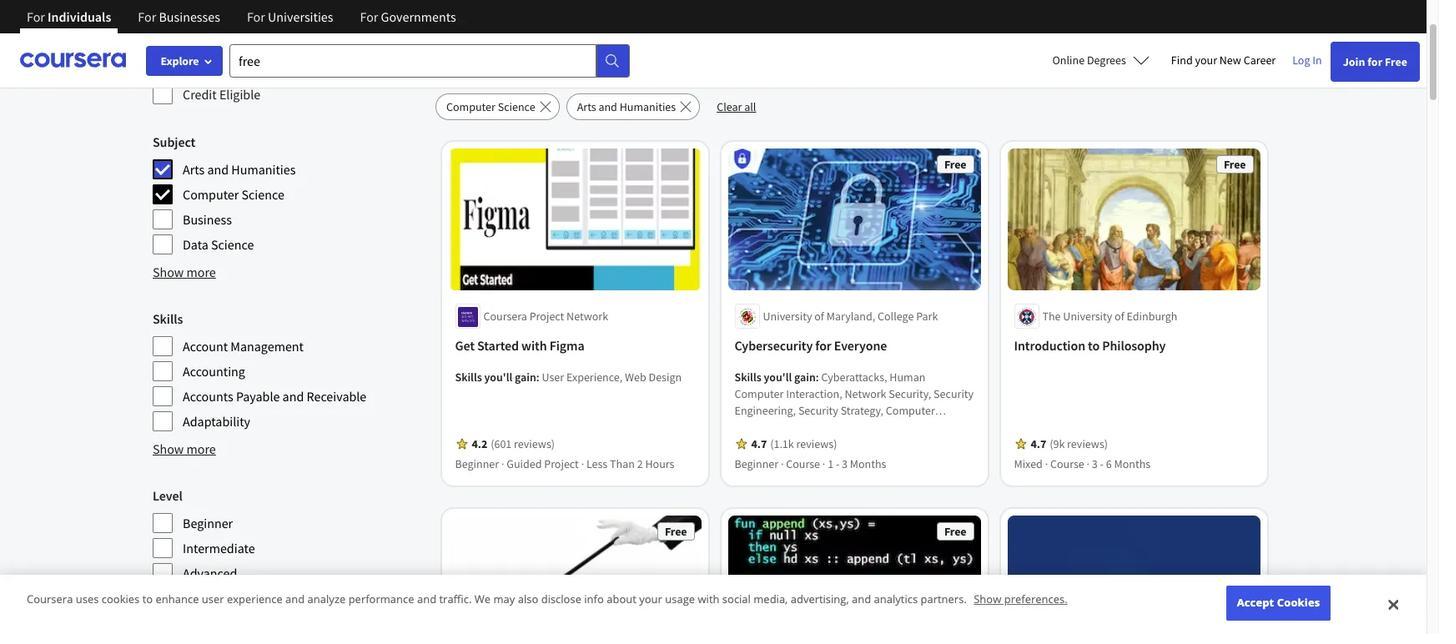 Task type: vqa. For each thing, say whether or not it's contained in the screenshot.
leftmost arts
yes



Task type: locate. For each thing, give the bounding box(es) containing it.
to right the cookies
[[142, 592, 153, 607]]

(9k
[[1050, 437, 1065, 452]]

course for (9k
[[1051, 457, 1085, 472]]

filter
[[153, 34, 190, 55]]

and down "free"
[[598, 99, 617, 114]]

show more down data
[[153, 264, 216, 280]]

for left "free"
[[566, 33, 594, 63]]

1 vertical spatial show
[[153, 440, 184, 457]]

· left 6
[[1087, 457, 1090, 472]]

show more down adaptability
[[153, 440, 216, 457]]

university up cybersecurity
[[763, 309, 813, 324]]

1 horizontal spatial mixed
[[1014, 457, 1043, 472]]

1 4.7 from the left
[[752, 437, 767, 452]]

1 vertical spatial humanities
[[231, 161, 296, 178]]

3 right 1
[[842, 457, 848, 472]]

skills down 'get'
[[456, 370, 482, 385]]

project left 'less'
[[545, 457, 579, 472]]

4.7 (9k reviews)
[[1031, 437, 1108, 452]]

data science
[[183, 236, 254, 253]]

humanities
[[620, 99, 676, 114], [231, 161, 296, 178]]

park
[[917, 309, 938, 324]]

reviews) up mixed · course · 3 - 6 months
[[1068, 437, 1108, 452]]

1 vertical spatial mixed
[[183, 590, 215, 607]]

new
[[1220, 53, 1241, 68]]

0 horizontal spatial for
[[566, 33, 594, 63]]

and left traffic.
[[417, 592, 436, 607]]

reviews) up beginner · course · 1 - 3 months
[[797, 437, 838, 452]]

cookies
[[102, 592, 140, 607]]

management,
[[895, 420, 962, 435], [758, 437, 824, 452]]

0 horizontal spatial reviews)
[[514, 437, 555, 452]]

intermediate
[[183, 540, 255, 556]]

arts and humanities down "free"
[[577, 99, 676, 114]]

2 4.7 from the left
[[1031, 437, 1047, 452]]

1 : from the left
[[537, 370, 540, 385]]

enhance
[[156, 592, 199, 607]]

1 vertical spatial science
[[242, 186, 284, 203]]

management inside skills group
[[231, 338, 304, 355]]

1 3 from the left
[[842, 457, 848, 472]]

1 horizontal spatial university
[[1064, 309, 1113, 324]]

0 horizontal spatial university
[[763, 309, 813, 324]]

:
[[537, 370, 540, 385], [816, 370, 819, 385]]

1 vertical spatial computer science
[[183, 186, 284, 203]]

1 horizontal spatial management
[[820, 453, 884, 468]]

media,
[[754, 592, 788, 607]]

None search field
[[229, 44, 630, 77]]

security
[[934, 387, 974, 402], [799, 403, 839, 418], [735, 420, 775, 435], [735, 453, 775, 468]]

1 for from the left
[[27, 8, 45, 25]]

0 vertical spatial science
[[498, 99, 535, 114]]

0 vertical spatial show more
[[153, 264, 216, 280]]

show up level
[[153, 440, 184, 457]]

for for individuals
[[27, 8, 45, 25]]

and down strategy,
[[874, 420, 893, 435]]

2 horizontal spatial for
[[1368, 54, 1383, 69]]

4.2 (601 reviews)
[[472, 437, 555, 452]]

science
[[498, 99, 535, 114], [242, 186, 284, 203], [211, 236, 254, 253]]

0 horizontal spatial course
[[786, 457, 821, 472]]

: left user
[[537, 370, 540, 385]]

4.7 left (1.1k
[[752, 437, 767, 452]]

2 more from the top
[[186, 440, 216, 457]]

college
[[878, 309, 914, 324]]

you'll
[[485, 370, 513, 385], [764, 370, 792, 385]]

filter by
[[153, 34, 211, 55]]

with inside the get started with figma link
[[522, 337, 547, 354]]

network up the get started with figma link on the left of page
[[567, 309, 609, 324]]

1 you'll from the left
[[485, 370, 513, 385]]

for for cybersecurity for everyone
[[816, 337, 832, 354]]

2 gain from the left
[[795, 370, 816, 385]]

show more button for data science
[[153, 262, 216, 282]]

arts and humanities button
[[566, 93, 700, 120]]

more down data
[[186, 264, 216, 280]]

level
[[153, 487, 182, 504]]

1 vertical spatial network
[[845, 387, 887, 402]]

2 horizontal spatial reviews)
[[1068, 437, 1108, 452]]

4.2
[[472, 437, 488, 452]]

3
[[842, 457, 848, 472], [1092, 457, 1098, 472]]

- left 6
[[1100, 457, 1104, 472]]

6
[[1106, 457, 1112, 472]]

0 horizontal spatial to
[[142, 592, 153, 607]]

join
[[1343, 54, 1365, 69]]

1 horizontal spatial of
[[1115, 309, 1125, 324]]

- right 1
[[836, 457, 840, 472]]

1 vertical spatial management,
[[758, 437, 824, 452]]

0 vertical spatial show
[[153, 264, 184, 280]]

gain for user experience, web design
[[515, 370, 537, 385]]

management, down models,
[[758, 437, 824, 452]]

0 vertical spatial with
[[522, 337, 547, 354]]

6 · from the left
[[1087, 457, 1090, 472]]

beginner down 4.2 on the left
[[456, 457, 499, 472]]

security down interaction, at the right bottom of the page
[[799, 403, 839, 418]]

months
[[850, 457, 887, 472], [1115, 457, 1151, 472]]

cybersecurity for everyone link
[[735, 336, 974, 356]]

2 show more button from the top
[[153, 439, 216, 459]]

show down data
[[153, 264, 184, 280]]

your right find
[[1195, 53, 1217, 68]]

0 horizontal spatial arts and humanities
[[183, 161, 296, 178]]

log in link
[[1284, 50, 1330, 70]]

1 university from the left
[[763, 309, 813, 324]]

gain up interaction, at the right bottom of the page
[[795, 370, 816, 385]]

by
[[193, 34, 211, 55]]

0 horizontal spatial management
[[231, 338, 304, 355]]

1 horizontal spatial months
[[1115, 457, 1151, 472]]

accept cookies
[[1237, 595, 1320, 610]]

cyberattacks, human computer interaction, network security, security engineering, security strategy, computer security models, leadership and management, risk management, software security, computer security incident management
[[735, 370, 974, 468]]

1 gain from the left
[[515, 370, 537, 385]]

1 horizontal spatial :
[[816, 370, 819, 385]]

coursera left uses
[[27, 592, 73, 607]]

find your new career link
[[1163, 50, 1284, 71]]

security down park
[[934, 387, 974, 402]]

cybersecurity for everyone
[[735, 337, 887, 354]]

2 for from the left
[[138, 8, 156, 25]]

0 vertical spatial more
[[186, 264, 216, 280]]

0 horizontal spatial computer science
[[183, 186, 284, 203]]

(1.1k
[[771, 437, 794, 452]]

mixed inside level group
[[183, 590, 215, 607]]

·
[[502, 457, 505, 472], [582, 457, 585, 472], [781, 457, 784, 472], [823, 457, 826, 472], [1045, 457, 1048, 472], [1087, 457, 1090, 472]]

0 vertical spatial management
[[231, 338, 304, 355]]

4.7 for 4.7 (1.1k reviews)
[[752, 437, 767, 452]]

get started with figma link
[[456, 336, 695, 356]]

info
[[584, 592, 604, 607]]

1 of from the left
[[815, 309, 825, 324]]

also
[[518, 592, 538, 607]]

course down 4.7 (1.1k reviews)
[[786, 457, 821, 472]]

skills inside group
[[153, 310, 183, 327]]

2 you'll from the left
[[764, 370, 792, 385]]

skills for skills you'll gain : user experience, web design
[[456, 370, 482, 385]]

you'll down started
[[485, 370, 513, 385]]

course down 4.7 (9k reviews)
[[1051, 457, 1085, 472]]

1 horizontal spatial network
[[845, 387, 887, 402]]

science up data science
[[242, 186, 284, 203]]

of up the introduction to philosophy link
[[1115, 309, 1125, 324]]

about
[[607, 592, 636, 607]]

mixed down advanced
[[183, 590, 215, 607]]

4 for from the left
[[360, 8, 378, 25]]

months down software
[[850, 457, 887, 472]]

university
[[763, 309, 813, 324], [1064, 309, 1113, 324]]

usage
[[665, 592, 695, 607]]

show right partners.
[[974, 592, 1001, 607]]

data
[[183, 236, 208, 253]]

3 left 6
[[1092, 457, 1098, 472]]

skills for skills you'll gain :
[[735, 370, 762, 385]]

2 university from the left
[[1064, 309, 1113, 324]]

humanities down "free"
[[620, 99, 676, 114]]

0 horizontal spatial mixed
[[183, 590, 215, 607]]

1 horizontal spatial -
[[1100, 457, 1104, 472]]

1 horizontal spatial gain
[[795, 370, 816, 385]]

· left 1
[[823, 457, 826, 472]]

may
[[493, 592, 515, 607]]

arts down 1,645 results for "free"
[[577, 99, 596, 114]]

show more button down data
[[153, 262, 216, 282]]

1 vertical spatial show more
[[153, 440, 216, 457]]

1 horizontal spatial arts
[[577, 99, 596, 114]]

2 horizontal spatial beginner
[[735, 457, 779, 472]]

for up filter
[[138, 8, 156, 25]]

clear all
[[717, 99, 756, 114]]

2 · from the left
[[582, 457, 585, 472]]

advertising,
[[791, 592, 849, 607]]

2 : from the left
[[816, 370, 819, 385]]

0 horizontal spatial 4.7
[[752, 437, 767, 452]]

· down (1.1k
[[781, 457, 784, 472]]

individuals
[[48, 8, 111, 25]]

0 horizontal spatial beginner
[[183, 515, 233, 531]]

1 horizontal spatial humanities
[[620, 99, 676, 114]]

management down software
[[820, 453, 884, 468]]

0 vertical spatial mixed
[[1014, 457, 1043, 472]]

0 horizontal spatial you'll
[[485, 370, 513, 385]]

2 - from the left
[[1100, 457, 1104, 472]]

beginner up intermediate
[[183, 515, 233, 531]]

: up interaction, at the right bottom of the page
[[816, 370, 819, 385]]

0 horizontal spatial -
[[836, 457, 840, 472]]

1 horizontal spatial 4.7
[[1031, 437, 1047, 452]]

for left governments
[[360, 8, 378, 25]]

security,
[[889, 387, 932, 402], [873, 437, 915, 452]]

1 horizontal spatial beginner
[[456, 457, 499, 472]]

- for 3
[[1100, 457, 1104, 472]]

gain left user
[[515, 370, 537, 385]]

0 horizontal spatial of
[[815, 309, 825, 324]]

1 months from the left
[[850, 457, 887, 472]]

security, right software
[[873, 437, 915, 452]]

in
[[1313, 53, 1322, 68]]

arts down subject
[[183, 161, 205, 178]]

your inside "link"
[[1195, 53, 1217, 68]]

security, down human
[[889, 387, 932, 402]]

clear all button
[[707, 93, 766, 120]]

security up risk
[[735, 420, 775, 435]]

1 horizontal spatial skills
[[456, 370, 482, 385]]

explore
[[161, 53, 199, 68]]

and left analyze
[[285, 592, 305, 607]]

0 vertical spatial network
[[567, 309, 609, 324]]

security down risk
[[735, 453, 775, 468]]

advanced
[[183, 565, 237, 581]]

coursera
[[484, 309, 528, 324], [27, 592, 73, 607]]

humanities up business
[[231, 161, 296, 178]]

reviews)
[[514, 437, 555, 452], [797, 437, 838, 452], [1068, 437, 1108, 452]]

1 horizontal spatial with
[[698, 592, 720, 607]]

1 - from the left
[[836, 457, 840, 472]]

coursera up started
[[484, 309, 528, 324]]

edinburgh
[[1127, 309, 1178, 324]]

science inside button
[[498, 99, 535, 114]]

for left individuals
[[27, 8, 45, 25]]

online degrees button
[[1039, 42, 1163, 78]]

mixed down 4.7 (9k reviews)
[[1014, 457, 1043, 472]]

0 horizontal spatial arts
[[183, 161, 205, 178]]

cookies
[[1277, 595, 1320, 610]]

1 vertical spatial coursera
[[27, 592, 73, 607]]

network inside cyberattacks, human computer interaction, network security, security engineering, security strategy, computer security models, leadership and management, risk management, software security, computer security incident management
[[845, 387, 887, 402]]

1 vertical spatial arts
[[183, 161, 205, 178]]

2 show more from the top
[[153, 440, 216, 457]]

log
[[1292, 53, 1310, 68]]

beginner for beginner · course · 1 - 3 months
[[735, 457, 779, 472]]

1 horizontal spatial your
[[1195, 53, 1217, 68]]

management up accounts payable and receivable
[[231, 338, 304, 355]]

accounts
[[183, 388, 233, 405]]

with down coursera project network
[[522, 337, 547, 354]]

0 vertical spatial humanities
[[620, 99, 676, 114]]

0 horizontal spatial your
[[639, 592, 662, 607]]

computer science down 1,645
[[446, 99, 535, 114]]

management, down human
[[895, 420, 962, 435]]

and left analytics
[[852, 592, 871, 607]]

human
[[890, 370, 926, 385]]

user
[[542, 370, 565, 385]]

university of maryland, college park
[[763, 309, 938, 324]]

0 horizontal spatial coursera
[[27, 592, 73, 607]]

risk
[[735, 437, 755, 452]]

1 horizontal spatial reviews)
[[797, 437, 838, 452]]

show more
[[153, 264, 216, 280], [153, 440, 216, 457]]

network up strategy,
[[845, 387, 887, 402]]

2 vertical spatial science
[[211, 236, 254, 253]]

of up cybersecurity for everyone
[[815, 309, 825, 324]]

0 vertical spatial computer science
[[446, 99, 535, 114]]

you'll for user experience, web design
[[485, 370, 513, 385]]

1 reviews) from the left
[[514, 437, 555, 452]]

1 vertical spatial more
[[186, 440, 216, 457]]

- for 1
[[836, 457, 840, 472]]

0 horizontal spatial humanities
[[231, 161, 296, 178]]

0 vertical spatial your
[[1195, 53, 1217, 68]]

2 course from the left
[[1051, 457, 1085, 472]]

0 vertical spatial arts
[[577, 99, 596, 114]]

project up figma
[[530, 309, 565, 324]]

arts inside subject group
[[183, 161, 205, 178]]

0 vertical spatial arts and humanities
[[577, 99, 676, 114]]

computer science up business
[[183, 186, 284, 203]]

· left 'less'
[[582, 457, 585, 472]]

science down results
[[498, 99, 535, 114]]

0 horizontal spatial with
[[522, 337, 547, 354]]

reviews) up guided on the bottom left of page
[[514, 437, 555, 452]]

0 horizontal spatial gain
[[515, 370, 537, 385]]

skills up engineering,
[[735, 370, 762, 385]]

accept cookies button
[[1226, 586, 1331, 621]]

philosophy
[[1103, 337, 1166, 354]]

0 vertical spatial coursera
[[484, 309, 528, 324]]

4.7 for 4.7 (9k reviews)
[[1031, 437, 1047, 452]]

0 horizontal spatial skills
[[153, 310, 183, 327]]

coursera uses cookies to enhance user experience and analyze performance and traffic. we may also disclose info about your usage with social media, advertising, and analytics partners. show preferences.
[[27, 592, 1068, 607]]

your right about
[[639, 592, 662, 607]]

account management
[[183, 338, 304, 355]]

and up business
[[207, 161, 229, 178]]

2 3 from the left
[[1092, 457, 1098, 472]]

1 course from the left
[[786, 457, 821, 472]]

more down adaptability
[[186, 440, 216, 457]]

0 vertical spatial management,
[[895, 420, 962, 435]]

1 show more button from the top
[[153, 262, 216, 282]]

2 months from the left
[[1115, 457, 1151, 472]]

1 horizontal spatial coursera
[[484, 309, 528, 324]]

analytics
[[874, 592, 918, 607]]

beginner inside level group
[[183, 515, 233, 531]]

show more button down adaptability
[[153, 439, 216, 459]]

and right the payable
[[282, 388, 304, 405]]

for for businesses
[[138, 8, 156, 25]]

0 horizontal spatial management,
[[758, 437, 824, 452]]

0 horizontal spatial months
[[850, 457, 887, 472]]

computer science inside subject group
[[183, 186, 284, 203]]

science down business
[[211, 236, 254, 253]]

months right 6
[[1115, 457, 1151, 472]]

and
[[598, 99, 617, 114], [207, 161, 229, 178], [282, 388, 304, 405], [874, 420, 893, 435], [285, 592, 305, 607], [417, 592, 436, 607], [852, 592, 871, 607]]

1 vertical spatial management
[[820, 453, 884, 468]]

1 horizontal spatial course
[[1051, 457, 1085, 472]]

for right join
[[1368, 54, 1383, 69]]

arts and humanities up business
[[183, 161, 296, 178]]

3 reviews) from the left
[[1068, 437, 1108, 452]]

you'll down cybersecurity
[[764, 370, 792, 385]]

· down 4.7 (9k reviews)
[[1045, 457, 1048, 472]]

0 horizontal spatial :
[[537, 370, 540, 385]]

0 vertical spatial show more button
[[153, 262, 216, 282]]

1 more from the top
[[186, 264, 216, 280]]

1 horizontal spatial arts and humanities
[[577, 99, 676, 114]]

coursera for coursera project network
[[484, 309, 528, 324]]

for businesses
[[138, 8, 220, 25]]

university up introduction to philosophy
[[1064, 309, 1113, 324]]

more for data science
[[186, 264, 216, 280]]

computer
[[446, 99, 495, 114], [183, 186, 239, 203], [735, 387, 784, 402], [886, 403, 935, 418], [917, 437, 967, 452]]

for left everyone
[[816, 337, 832, 354]]

you'll for :
[[764, 370, 792, 385]]

with left social
[[698, 592, 720, 607]]

1 horizontal spatial 3
[[1092, 457, 1098, 472]]

management
[[231, 338, 304, 355], [820, 453, 884, 468]]

accounts payable and receivable
[[183, 388, 367, 405]]

· down (601
[[502, 457, 505, 472]]

show for adaptability
[[153, 440, 184, 457]]

0 vertical spatial to
[[1088, 337, 1100, 354]]

0 horizontal spatial 3
[[842, 457, 848, 472]]

for left universities
[[247, 8, 265, 25]]

1 horizontal spatial for
[[816, 337, 832, 354]]

1 vertical spatial show more button
[[153, 439, 216, 459]]

4.7 left (9k
[[1031, 437, 1047, 452]]

performance
[[348, 592, 414, 607]]

1 vertical spatial arts and humanities
[[183, 161, 296, 178]]

subject group
[[153, 132, 425, 255]]

log in
[[1292, 53, 1322, 68]]

3 for from the left
[[247, 8, 265, 25]]

2 horizontal spatial skills
[[735, 370, 762, 385]]

2 of from the left
[[1115, 309, 1125, 324]]

months for mixed · course · 3 - 6 months
[[1115, 457, 1151, 472]]

beginner
[[456, 457, 499, 472], [735, 457, 779, 472], [183, 515, 233, 531]]

1 show more from the top
[[153, 264, 216, 280]]

beginner down risk
[[735, 457, 779, 472]]

1 horizontal spatial you'll
[[764, 370, 792, 385]]

to down the university of edinburgh
[[1088, 337, 1100, 354]]

skills up account
[[153, 310, 183, 327]]

project
[[530, 309, 565, 324], [545, 457, 579, 472]]

network
[[567, 309, 609, 324], [845, 387, 887, 402]]

1 horizontal spatial computer science
[[446, 99, 535, 114]]

: for :
[[816, 370, 819, 385]]

experience,
[[567, 370, 623, 385]]

2 reviews) from the left
[[797, 437, 838, 452]]

reviews) for started
[[514, 437, 555, 452]]



Task type: describe. For each thing, give the bounding box(es) containing it.
(601
[[491, 437, 512, 452]]

less
[[587, 457, 608, 472]]

subject
[[153, 133, 195, 150]]

guided
[[507, 457, 542, 472]]

3 · from the left
[[781, 457, 784, 472]]

eligible
[[219, 86, 260, 103]]

computer inside button
[[446, 99, 495, 114]]

show more for data science
[[153, 264, 216, 280]]

humanities inside subject group
[[231, 161, 296, 178]]

adaptability
[[183, 413, 250, 430]]

computer science inside button
[[446, 99, 535, 114]]

coursera image
[[20, 47, 126, 74]]

1,645
[[435, 33, 489, 63]]

for for universities
[[247, 8, 265, 25]]

beginner for beginner
[[183, 515, 233, 531]]

get started with figma
[[456, 337, 585, 354]]

for for governments
[[360, 8, 378, 25]]

and inside skills group
[[282, 388, 304, 405]]

mixed for mixed
[[183, 590, 215, 607]]

2 vertical spatial show
[[974, 592, 1001, 607]]

we
[[474, 592, 491, 607]]

credit eligible
[[183, 86, 260, 103]]

1 vertical spatial to
[[142, 592, 153, 607]]

the
[[1043, 309, 1061, 324]]

1 vertical spatial your
[[639, 592, 662, 607]]

level group
[[153, 486, 425, 609]]

skills you'll gain :
[[735, 370, 822, 385]]

for for join for free
[[1368, 54, 1383, 69]]

strategy,
[[841, 403, 884, 418]]

1 · from the left
[[502, 457, 505, 472]]

arts and humanities inside subject group
[[183, 161, 296, 178]]

cyberattacks,
[[822, 370, 888, 385]]

show for data science
[[153, 264, 184, 280]]

0 vertical spatial project
[[530, 309, 565, 324]]

and inside button
[[598, 99, 617, 114]]

introduction
[[1014, 337, 1086, 354]]

credit
[[183, 86, 217, 103]]

computer science button
[[435, 93, 560, 120]]

accounting
[[183, 363, 245, 380]]

career
[[1244, 53, 1276, 68]]

for individuals
[[27, 8, 111, 25]]

maryland,
[[827, 309, 876, 324]]

all
[[744, 99, 756, 114]]

than
[[610, 457, 635, 472]]

1 vertical spatial with
[[698, 592, 720, 607]]

user
[[202, 592, 224, 607]]

universities
[[268, 8, 333, 25]]

for governments
[[360, 8, 456, 25]]

models,
[[777, 420, 815, 435]]

1 vertical spatial project
[[545, 457, 579, 472]]

and inside subject group
[[207, 161, 229, 178]]

reviews) for for
[[797, 437, 838, 452]]

skills group
[[153, 309, 425, 432]]

0 vertical spatial security,
[[889, 387, 932, 402]]

1 vertical spatial security,
[[873, 437, 915, 452]]

introduction to philosophy link
[[1014, 336, 1254, 356]]

online degrees
[[1052, 53, 1126, 68]]

beginner · course · 1 - 3 months
[[735, 457, 887, 472]]

interaction,
[[786, 387, 843, 402]]

results
[[494, 33, 561, 63]]

uses
[[76, 592, 99, 607]]

account
[[183, 338, 228, 355]]

course for (1.1k
[[786, 457, 821, 472]]

more for adaptability
[[186, 440, 216, 457]]

skills for skills
[[153, 310, 183, 327]]

and inside cyberattacks, human computer interaction, network security, security engineering, security strategy, computer security models, leadership and management, risk management, software security, computer security incident management
[[874, 420, 893, 435]]

leadership
[[818, 420, 872, 435]]

skills you'll gain : user experience, web design
[[456, 370, 682, 385]]

clear
[[717, 99, 742, 114]]

hours
[[646, 457, 675, 472]]

management inside cyberattacks, human computer interaction, network security, security engineering, security strategy, computer security models, leadership and management, risk management, software security, computer security incident management
[[820, 453, 884, 468]]

incident
[[777, 453, 818, 468]]

1 horizontal spatial management,
[[895, 420, 962, 435]]

1 horizontal spatial to
[[1088, 337, 1100, 354]]

online
[[1052, 53, 1085, 68]]

arts and humanities inside button
[[577, 99, 676, 114]]

beginner · guided project · less than 2 hours
[[456, 457, 675, 472]]

figma
[[550, 337, 585, 354]]

design
[[649, 370, 682, 385]]

mixed for mixed · course · 3 - 6 months
[[1014, 457, 1043, 472]]

businesses
[[159, 8, 220, 25]]

months for beginner · course · 1 - 3 months
[[850, 457, 887, 472]]

explore button
[[146, 46, 223, 76]]

free inside join for free link
[[1385, 54, 1407, 69]]

computer inside subject group
[[183, 186, 239, 203]]

"free"
[[599, 33, 661, 63]]

2
[[638, 457, 643, 472]]

business
[[183, 211, 232, 228]]

arts inside arts and humanities button
[[577, 99, 596, 114]]

0 horizontal spatial network
[[567, 309, 609, 324]]

: for user experience, web design
[[537, 370, 540, 385]]

beginner for beginner · guided project · less than 2 hours
[[456, 457, 499, 472]]

4.7 (1.1k reviews)
[[752, 437, 838, 452]]

for universities
[[247, 8, 333, 25]]

join for free
[[1343, 54, 1407, 69]]

5 · from the left
[[1045, 457, 1048, 472]]

governments
[[381, 8, 456, 25]]

payable
[[236, 388, 280, 405]]

social
[[722, 592, 751, 607]]

the university of edinburgh
[[1043, 309, 1178, 324]]

coursera for coursera uses cookies to enhance user experience and analyze performance and traffic. we may also disclose info about your usage with social media, advertising, and analytics partners. show preferences.
[[27, 592, 73, 607]]

disclose
[[541, 592, 581, 607]]

1,645 results for "free"
[[435, 33, 661, 63]]

show more for adaptability
[[153, 440, 216, 457]]

partners.
[[921, 592, 967, 607]]

introduction to philosophy
[[1014, 337, 1166, 354]]

What do you want to learn? text field
[[229, 44, 596, 77]]

4 · from the left
[[823, 457, 826, 472]]

coursera project network
[[484, 309, 609, 324]]

show more button for adaptability
[[153, 439, 216, 459]]

software
[[827, 437, 870, 452]]

engineering,
[[735, 403, 796, 418]]

humanities inside button
[[620, 99, 676, 114]]

gain for :
[[795, 370, 816, 385]]

join for free link
[[1330, 42, 1420, 82]]

banner navigation
[[13, 0, 469, 46]]

mixed · course · 3 - 6 months
[[1014, 457, 1151, 472]]

started
[[478, 337, 519, 354]]



